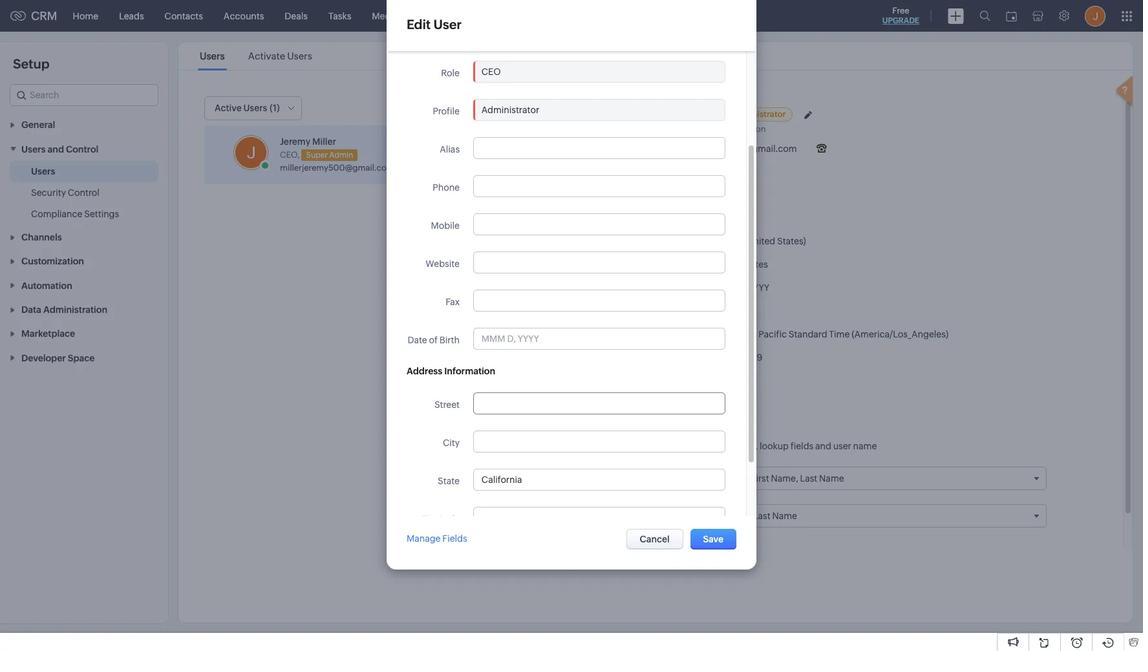 Task type: locate. For each thing, give the bounding box(es) containing it.
0 vertical spatial information
[[613, 209, 667, 220]]

active users (1)
[[215, 103, 280, 113]]

users link for security control link
[[31, 165, 55, 178]]

users link
[[198, 50, 227, 61], [31, 165, 55, 178]]

address
[[407, 366, 442, 376]]

-
[[736, 329, 739, 339]]

0 horizontal spatial and
[[48, 144, 64, 154]]

compliance settings link
[[31, 207, 119, 220]]

time down date format
[[640, 306, 661, 316]]

0 vertical spatial control
[[66, 144, 98, 154]]

fullname
[[630, 441, 667, 451]]

format down date format
[[662, 306, 693, 316]]

beyond imagination
[[688, 124, 766, 134]]

security control link
[[31, 186, 99, 199]]

1 horizontal spatial date
[[641, 283, 661, 293]]

0 vertical spatial user
[[434, 17, 462, 32]]

jeremy up ceo,
[[280, 136, 311, 147]]

user
[[434, 17, 462, 32], [505, 104, 524, 114]]

information for locale information
[[613, 209, 667, 220]]

users link up security
[[31, 165, 55, 178]]

miller inside jeremy miller ceo, super admin millerjeremy500@gmail.com
[[312, 136, 336, 147]]

0 horizontal spatial users link
[[31, 165, 55, 178]]

1 vertical spatial users link
[[31, 165, 55, 178]]

of left birth
[[429, 335, 438, 345]]

1 horizontal spatial and
[[815, 441, 831, 451]]

edit
[[407, 17, 431, 32]]

0 vertical spatial and
[[48, 144, 64, 154]]

tasks
[[328, 11, 351, 21]]

(gmt
[[712, 329, 735, 339]]

leads link
[[109, 0, 154, 31]]

None text field
[[474, 100, 725, 120], [474, 138, 725, 158], [474, 214, 725, 235], [474, 469, 725, 490], [474, 100, 725, 120], [474, 138, 725, 158], [474, 214, 725, 235], [474, 469, 725, 490]]

1 vertical spatial user
[[505, 104, 524, 114]]

0 horizontal spatial time
[[640, 306, 661, 316]]

format for time format
[[662, 306, 693, 316]]

date
[[641, 283, 661, 293], [408, 335, 427, 345]]

0 vertical spatial jeremy
[[656, 108, 689, 119]]

of inside the display name format & preferences it applies to fullname in column of list view, lookup fields and user name
[[712, 441, 721, 451]]

imagination
[[719, 124, 766, 134]]

millerjeremy500@gmail.com down beyond imagination link
[[674, 144, 797, 154]]

format for date format
[[662, 283, 693, 293]]

0 horizontal spatial miller
[[312, 136, 336, 147]]

details
[[604, 174, 631, 184]]

tasks link
[[318, 0, 362, 31]]

0 horizontal spatial millerjeremy500@gmail.com
[[280, 163, 394, 172]]

profile
[[433, 106, 460, 116]]

0 horizontal spatial of
[[429, 335, 438, 345]]

compliance
[[31, 209, 82, 219]]

date up address
[[408, 335, 427, 345]]

calls link
[[421, 0, 463, 31]]

information down details
[[613, 209, 667, 220]]

of left list
[[712, 441, 721, 451]]

0 vertical spatial date
[[641, 283, 661, 293]]

users link inside region
[[31, 165, 55, 178]]

1 horizontal spatial time
[[829, 329, 850, 339]]

leads
[[119, 11, 144, 21]]

cancel
[[640, 534, 670, 545]]

control inside the users and control 'dropdown button'
[[66, 144, 98, 154]]

and left user
[[815, 441, 831, 451]]

12
[[712, 306, 721, 316]]

time
[[640, 306, 661, 316], [829, 329, 850, 339]]

in
[[669, 441, 677, 451]]

display name format & preferences it applies to fullname in column of list view, lookup fields and user name
[[580, 425, 877, 451]]

0 vertical spatial miller
[[692, 108, 718, 119]]

upgrade
[[883, 16, 920, 25]]

miller up beyond
[[692, 108, 718, 119]]

user right new
[[505, 104, 524, 114]]

1 horizontal spatial users link
[[198, 50, 227, 61]]

information
[[613, 209, 667, 220], [444, 366, 495, 376]]

0 horizontal spatial jeremy
[[280, 136, 311, 147]]

0 vertical spatial format
[[662, 283, 693, 293]]

list containing users
[[188, 42, 324, 70]]

show details
[[580, 174, 631, 184]]

hours
[[722, 306, 748, 316]]

1 horizontal spatial jeremy
[[656, 108, 689, 119]]

0 horizontal spatial date
[[408, 335, 427, 345]]

beyond imagination link
[[688, 124, 769, 134]]

activate users
[[248, 50, 312, 61]]

millerjeremy500@gmail.com down 'admin'
[[280, 163, 394, 172]]

address information
[[407, 366, 495, 376]]

1 vertical spatial format
[[662, 306, 693, 316]]

(gmt -8:0) pacific standard time (america/los_angeles)
[[712, 329, 949, 339]]

free
[[893, 6, 910, 16]]

0 vertical spatial millerjeremy500@gmail.com
[[674, 144, 797, 154]]

format inside the display name format & preferences it applies to fullname in column of list view, lookup fields and user name
[[646, 425, 679, 436]]

date up time format at the top right of page
[[641, 283, 661, 293]]

import users
[[474, 131, 527, 141]]

alias
[[440, 144, 460, 155]]

0 horizontal spatial information
[[444, 366, 495, 376]]

crm
[[31, 9, 57, 23]]

1 vertical spatial and
[[815, 441, 831, 451]]

users link for "activate users" link
[[198, 50, 227, 61]]

users
[[200, 50, 225, 61], [287, 50, 312, 61], [504, 131, 527, 141], [21, 144, 46, 154], [31, 166, 55, 176]]

state
[[438, 476, 460, 486]]

format up in
[[646, 425, 679, 436]]

time right standard
[[829, 329, 850, 339]]

security
[[31, 187, 66, 198]]

1 vertical spatial date
[[408, 335, 427, 345]]

show details link
[[580, 174, 643, 184]]

new
[[484, 104, 503, 114]]

list
[[188, 42, 324, 70]]

user right edit
[[434, 17, 462, 32]]

user inside button
[[505, 104, 524, 114]]

1 vertical spatial control
[[68, 187, 99, 198]]

activate
[[248, 50, 285, 61]]

1 horizontal spatial user
[[505, 104, 524, 114]]

1 vertical spatial time
[[829, 329, 850, 339]]

1 vertical spatial miller
[[312, 136, 336, 147]]

compliance settings
[[31, 209, 119, 219]]

control up users and control region
[[66, 144, 98, 154]]

control
[[66, 144, 98, 154], [68, 187, 99, 198]]

name
[[616, 425, 644, 436]]

users link down contacts
[[198, 50, 227, 61]]

city
[[443, 438, 460, 448]]

2 vertical spatial format
[[646, 425, 679, 436]]

miller up super
[[312, 136, 336, 147]]

1 vertical spatial information
[[444, 366, 495, 376]]

column
[[678, 441, 711, 451]]

1 vertical spatial millerjeremy500@gmail.com
[[280, 163, 394, 172]]

import
[[474, 131, 502, 141]]

None text field
[[474, 61, 725, 82], [474, 176, 725, 197], [474, 252, 725, 273], [474, 290, 725, 311], [474, 393, 725, 414], [474, 431, 725, 452], [474, 61, 725, 82], [474, 176, 725, 197], [474, 252, 725, 273], [474, 290, 725, 311], [474, 393, 725, 414], [474, 431, 725, 452]]

control up compliance settings link at the top left
[[68, 187, 99, 198]]

123,456.789
[[712, 352, 763, 363]]

english (united states)
[[712, 236, 806, 246]]

1 horizontal spatial miller
[[692, 108, 718, 119]]

1 vertical spatial of
[[712, 441, 721, 451]]

1 horizontal spatial of
[[712, 441, 721, 451]]

format up time format at the top right of page
[[662, 283, 693, 293]]

jeremy inside jeremy miller ceo, super admin millerjeremy500@gmail.com
[[280, 136, 311, 147]]

preferences
[[690, 425, 746, 436]]

jeremy up beyond
[[656, 108, 689, 119]]

1 horizontal spatial information
[[613, 209, 667, 220]]

1 vertical spatial jeremy
[[280, 136, 311, 147]]

setup
[[13, 56, 49, 71]]

birth
[[440, 335, 460, 345]]

new user
[[484, 104, 524, 114]]

information down birth
[[444, 366, 495, 376]]

millerjeremy500@gmail.com link
[[280, 163, 394, 172]]

1 horizontal spatial millerjeremy500@gmail.com
[[674, 144, 797, 154]]

time format
[[640, 306, 693, 316]]

0 vertical spatial users link
[[198, 50, 227, 61]]

0 horizontal spatial user
[[434, 17, 462, 32]]

and inside 'dropdown button'
[[48, 144, 64, 154]]

and up security
[[48, 144, 64, 154]]

mobile
[[431, 221, 460, 231]]

home
[[73, 11, 98, 21]]

beyond
[[688, 124, 717, 134]]



Task type: vqa. For each thing, say whether or not it's contained in the screenshot.
Jeremy Miller Miller
yes



Task type: describe. For each thing, give the bounding box(es) containing it.
name
[[853, 441, 877, 451]]

control inside security control link
[[68, 187, 99, 198]]

accounts link
[[213, 0, 274, 31]]

meetings
[[372, 11, 411, 21]]

users (1)
[[243, 103, 280, 113]]

MMM D, YYYY text field
[[474, 328, 725, 349]]

mmm
[[712, 283, 736, 293]]

0 vertical spatial time
[[640, 306, 661, 316]]

display
[[580, 425, 614, 436]]

user for new user
[[505, 104, 524, 114]]

calls
[[432, 11, 452, 21]]

date for date format
[[641, 283, 661, 293]]

super
[[306, 150, 328, 159]]

code
[[437, 514, 460, 524]]

user
[[833, 441, 851, 451]]

fields
[[443, 534, 467, 544]]

list
[[723, 441, 735, 451]]

website
[[426, 259, 460, 269]]

accounts
[[224, 11, 264, 21]]

united
[[712, 259, 740, 270]]

manage fields
[[407, 534, 467, 544]]

contacts link
[[154, 0, 213, 31]]

pacific
[[759, 329, 787, 339]]

security control
[[31, 187, 99, 198]]

miller for jeremy miller
[[692, 108, 718, 119]]

new user button
[[464, 99, 537, 120]]

show
[[580, 174, 602, 184]]

street
[[434, 400, 460, 410]]

&
[[681, 425, 688, 436]]

save
[[703, 534, 724, 545]]

applies
[[588, 441, 618, 451]]

mmm d, yyyy
[[712, 283, 769, 293]]

users and control
[[21, 144, 98, 154]]

view,
[[737, 441, 758, 451]]

to
[[620, 441, 629, 451]]

phone
[[433, 182, 460, 193]]

users inside 'dropdown button'
[[21, 144, 46, 154]]

0 vertical spatial of
[[429, 335, 438, 345]]

jeremy for jeremy miller ceo, super admin millerjeremy500@gmail.com
[[280, 136, 311, 147]]

cancel button
[[626, 529, 683, 550]]

locale
[[580, 209, 611, 220]]

locale information
[[580, 209, 667, 220]]

fields
[[791, 441, 814, 451]]

users and control region
[[0, 161, 168, 225]]

save button
[[690, 529, 737, 550]]

english
[[712, 236, 743, 246]]

active
[[215, 103, 242, 113]]

users and control button
[[0, 137, 168, 161]]

zip
[[422, 514, 435, 524]]

manage
[[407, 534, 441, 544]]

users inside region
[[31, 166, 55, 176]]

free upgrade
[[883, 6, 920, 25]]

deals link
[[274, 0, 318, 31]]

date for date of birth
[[408, 335, 427, 345]]

fax
[[446, 297, 460, 307]]

united states
[[712, 259, 768, 270]]

date of birth
[[408, 335, 460, 345]]

settings
[[84, 209, 119, 219]]

admin
[[329, 150, 353, 159]]

jeremy miller
[[656, 108, 718, 119]]

miller for jeremy miller ceo, super admin millerjeremy500@gmail.com
[[312, 136, 336, 147]]

crm link
[[10, 9, 57, 23]]

information for address information
[[444, 366, 495, 376]]

meetings link
[[362, 0, 421, 31]]

d,
[[738, 283, 746, 293]]

user for edit user
[[434, 17, 462, 32]]

jeremy for jeremy miller
[[656, 108, 689, 119]]

states)
[[777, 236, 806, 246]]

(united
[[745, 236, 775, 246]]

deals
[[285, 11, 308, 21]]

home link
[[62, 0, 109, 31]]

zip code
[[422, 514, 460, 524]]

8:0)
[[739, 329, 757, 339]]

yyyy
[[748, 283, 769, 293]]

edit user
[[407, 17, 462, 32]]

and inside the display name format & preferences it applies to fullname in column of list view, lookup fields and user name
[[815, 441, 831, 451]]

ceo,
[[280, 150, 300, 159]]

lookup
[[760, 441, 789, 451]]

(america/los_angeles)
[[852, 329, 949, 339]]

jeremy miller ceo, super admin millerjeremy500@gmail.com
[[280, 136, 394, 172]]

activate users link
[[246, 50, 314, 61]]

states
[[742, 259, 768, 270]]

it
[[580, 441, 586, 451]]



